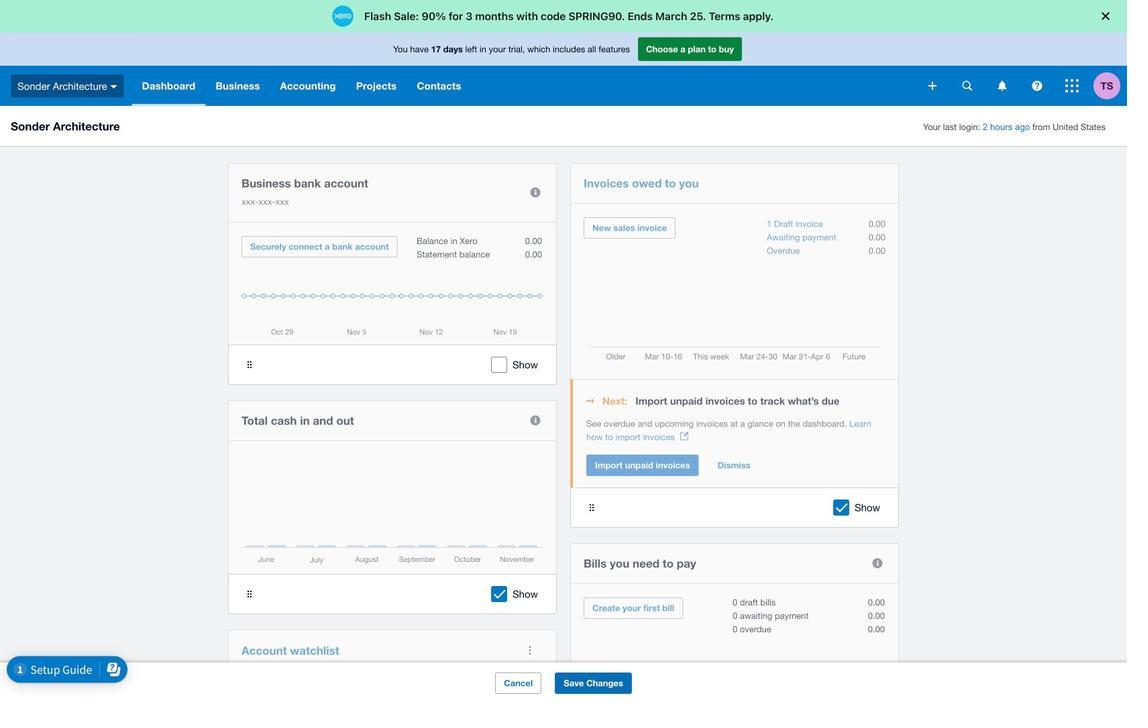 Task type: describe. For each thing, give the bounding box(es) containing it.
1 svg image from the left
[[999, 81, 1007, 91]]

panel body document
[[587, 418, 886, 444]]

opens in a new tab image
[[681, 433, 689, 441]]



Task type: locate. For each thing, give the bounding box(es) containing it.
svg image
[[999, 81, 1007, 91], [1033, 81, 1043, 91]]

1 horizontal spatial svg image
[[1033, 81, 1043, 91]]

banner
[[0, 32, 1128, 106]]

0 horizontal spatial svg image
[[999, 81, 1007, 91]]

dialog
[[0, 0, 1128, 32]]

svg image
[[1066, 79, 1079, 93], [963, 81, 973, 91], [929, 82, 937, 90], [111, 85, 117, 88]]

2 svg image from the left
[[1033, 81, 1043, 91]]



Task type: vqa. For each thing, say whether or not it's contained in the screenshot.
the topmost W-9 management link
no



